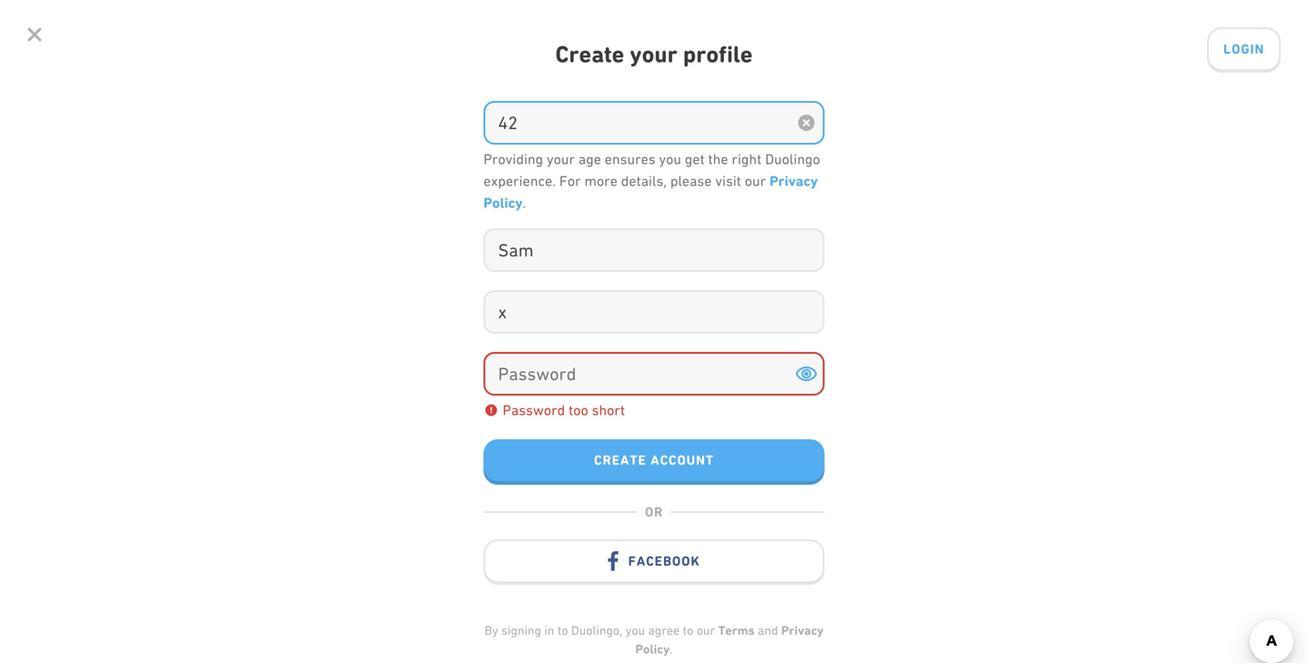 Task type: locate. For each thing, give the bounding box(es) containing it.
in
[[545, 623, 555, 638]]

policy
[[484, 194, 523, 212], [636, 642, 670, 657]]

1 vertical spatial and
[[758, 623, 779, 638]]

our
[[745, 173, 766, 189], [697, 623, 715, 638]]

. down experience.
[[523, 195, 526, 211]]

profile inside create a profile button
[[661, 474, 718, 490]]

0 vertical spatial privacy policy link
[[484, 172, 818, 212]]

privacy right the terms link
[[782, 623, 824, 638]]

and up the account
[[683, 415, 709, 434]]

create your profile
[[556, 40, 753, 68]]

.
[[523, 195, 526, 211], [670, 642, 673, 657]]

0 vertical spatial .
[[523, 195, 526, 211]]

1 vertical spatial our
[[697, 623, 715, 638]]

0 horizontal spatial policy
[[484, 194, 523, 212]]

create for create account
[[594, 452, 647, 468]]

policy down experience.
[[484, 194, 523, 212]]

policy down agree
[[636, 642, 670, 657]]

free.
[[864, 415, 897, 434]]

0 vertical spatial you
[[659, 151, 682, 167]]

1 horizontal spatial your
[[579, 415, 611, 434]]

account
[[651, 452, 714, 468]]

privacy down duolingo
[[770, 172, 818, 190]]

you inside the providing your age ensures you get the right duolingo experience. for more details, please visit our
[[659, 151, 682, 167]]

your up age text box
[[630, 40, 678, 68]]

profile
[[683, 40, 753, 68], [475, 415, 521, 434], [661, 474, 718, 490]]

. down agree
[[670, 642, 673, 657]]

1 vertical spatial privacy policy link
[[636, 623, 824, 657]]

privacy
[[770, 172, 818, 190], [782, 623, 824, 638]]

age
[[579, 151, 601, 167]]

time to create a profile!
[[500, 354, 809, 387]]

0 vertical spatial profile
[[683, 40, 753, 68]]

your right save
[[579, 415, 611, 434]]

Age text field
[[485, 103, 794, 143]]

create for create your profile
[[556, 40, 625, 68]]

signing
[[502, 623, 541, 638]]

a down create account in the bottom of the page
[[647, 474, 657, 490]]

0 vertical spatial a
[[692, 354, 707, 387]]

and inside by signing in to duolingo, you agree to our terms and
[[758, 623, 779, 638]]

2 vertical spatial a
[[647, 474, 657, 490]]

visit
[[716, 173, 742, 189]]

1 horizontal spatial our
[[745, 173, 766, 189]]

your up for
[[547, 151, 575, 167]]

2 vertical spatial your
[[579, 415, 611, 434]]

1 vertical spatial profile
[[475, 415, 521, 434]]

create
[[556, 40, 625, 68], [412, 415, 458, 434], [594, 452, 647, 468], [591, 474, 643, 490]]

by
[[485, 623, 498, 638]]

1 horizontal spatial a
[[647, 474, 657, 490]]

ensures
[[605, 151, 656, 167]]

0 vertical spatial your
[[630, 40, 678, 68]]

1 vertical spatial policy
[[636, 642, 670, 657]]

privacy policy
[[484, 172, 818, 212], [636, 623, 824, 657]]

for
[[560, 173, 581, 189]]

a left password
[[462, 415, 471, 434]]

privacy policy link
[[484, 172, 818, 212], [636, 623, 824, 657]]

you
[[659, 151, 682, 167], [626, 623, 645, 638]]

2 vertical spatial profile
[[661, 474, 718, 490]]

your inside the providing your age ensures you get the right duolingo experience. for more details, please visit our
[[547, 151, 575, 167]]

2 horizontal spatial your
[[630, 40, 678, 68]]

terms
[[719, 623, 755, 638]]

Email email field
[[485, 292, 823, 332]]

0 vertical spatial our
[[745, 173, 766, 189]]

1 vertical spatial your
[[547, 151, 575, 167]]

a inside button
[[647, 474, 657, 490]]

for
[[840, 415, 860, 434]]

Name (optional) text field
[[485, 230, 823, 270]]

create a profile to save your progress and continue learning for free.
[[412, 415, 897, 434]]

0 horizontal spatial your
[[547, 151, 575, 167]]

and
[[683, 415, 709, 434], [758, 623, 779, 638]]

a
[[692, 354, 707, 387], [462, 415, 471, 434], [647, 474, 657, 490]]

a right create
[[692, 354, 707, 387]]

profile for create your profile
[[683, 40, 753, 68]]

1 horizontal spatial .
[[670, 642, 673, 657]]

0 vertical spatial privacy
[[770, 172, 818, 190]]

1 horizontal spatial policy
[[636, 642, 670, 657]]

0 horizontal spatial and
[[683, 415, 709, 434]]

0 horizontal spatial a
[[462, 415, 471, 434]]

our down right
[[745, 173, 766, 189]]

and right the terms link
[[758, 623, 779, 638]]

1 horizontal spatial you
[[659, 151, 682, 167]]

1 vertical spatial you
[[626, 623, 645, 638]]

you left get
[[659, 151, 682, 167]]

0 horizontal spatial you
[[626, 623, 645, 638]]

1 vertical spatial a
[[462, 415, 471, 434]]

to up too
[[571, 354, 596, 387]]

our inside by signing in to duolingo, you agree to our terms and
[[697, 623, 715, 638]]

1 horizontal spatial and
[[758, 623, 779, 638]]

0 horizontal spatial our
[[697, 623, 715, 638]]

or
[[645, 504, 664, 520]]

you left agree
[[626, 623, 645, 638]]

your for create
[[630, 40, 678, 68]]

terms link
[[719, 623, 755, 638]]

to
[[571, 354, 596, 387], [525, 415, 538, 434], [558, 623, 568, 638], [683, 623, 694, 638]]

our left the terms link
[[697, 623, 715, 638]]

continue
[[713, 415, 773, 434]]

your
[[630, 40, 678, 68], [547, 151, 575, 167], [579, 415, 611, 434]]

create for create a profile to save your progress and continue learning for free.
[[412, 415, 458, 434]]

password too short
[[503, 402, 625, 419]]

create account button
[[484, 440, 825, 485]]



Task type: describe. For each thing, give the bounding box(es) containing it.
more
[[585, 173, 618, 189]]

profile for create a profile
[[661, 474, 718, 490]]

progress
[[615, 415, 679, 434]]

2 horizontal spatial a
[[692, 354, 707, 387]]

0 horizontal spatial .
[[523, 195, 526, 211]]

our inside the providing your age ensures you get the right duolingo experience. for more details, please visit our
[[745, 173, 766, 189]]

by signing in to duolingo, you agree to our terms and
[[485, 623, 782, 638]]

later
[[632, 534, 676, 550]]

duolingo
[[765, 151, 821, 167]]

to right agree
[[683, 623, 694, 638]]

profile!
[[714, 354, 809, 387]]

right
[[732, 151, 762, 167]]

to left save
[[525, 415, 538, 434]]

create account
[[594, 452, 714, 468]]

too
[[569, 402, 589, 419]]

0 vertical spatial privacy policy
[[484, 172, 818, 212]]

1 vertical spatial .
[[670, 642, 673, 657]]

get
[[685, 151, 705, 167]]

create for create a profile
[[591, 474, 643, 490]]

facebook button
[[484, 540, 825, 585]]

Password password field
[[485, 354, 794, 394]]

a for create a profile
[[647, 474, 657, 490]]

later button
[[518, 521, 791, 566]]

1 vertical spatial privacy
[[782, 623, 824, 638]]

profile for create a profile to save your progress and continue learning for free.
[[475, 415, 521, 434]]

please
[[671, 173, 712, 189]]

experience.
[[484, 173, 556, 189]]

the
[[708, 151, 729, 167]]

learning
[[777, 415, 836, 434]]

0 vertical spatial policy
[[484, 194, 523, 212]]

details,
[[621, 173, 667, 189]]

short
[[592, 402, 625, 419]]

save
[[542, 415, 575, 434]]

a for create a profile to save your progress and continue learning for free.
[[462, 415, 471, 434]]

your for providing
[[547, 151, 575, 167]]

create
[[603, 354, 685, 387]]

1 vertical spatial privacy policy
[[636, 623, 824, 657]]

you inside by signing in to duolingo, you agree to our terms and
[[626, 623, 645, 638]]

create a profile button
[[518, 461, 791, 507]]

password
[[503, 402, 565, 419]]

time
[[500, 354, 564, 387]]

login
[[1224, 41, 1265, 57]]

login button
[[1208, 27, 1281, 73]]

create a profile
[[591, 474, 718, 490]]

providing
[[484, 151, 543, 167]]

to right 'in'
[[558, 623, 568, 638]]

0 vertical spatial and
[[683, 415, 709, 434]]

facebook
[[628, 553, 700, 569]]

agree
[[648, 623, 680, 638]]

duolingo,
[[571, 623, 623, 638]]

providing your age ensures you get the right duolingo experience. for more details, please visit our
[[484, 151, 821, 189]]



Task type: vqa. For each thing, say whether or not it's contained in the screenshot.
3
no



